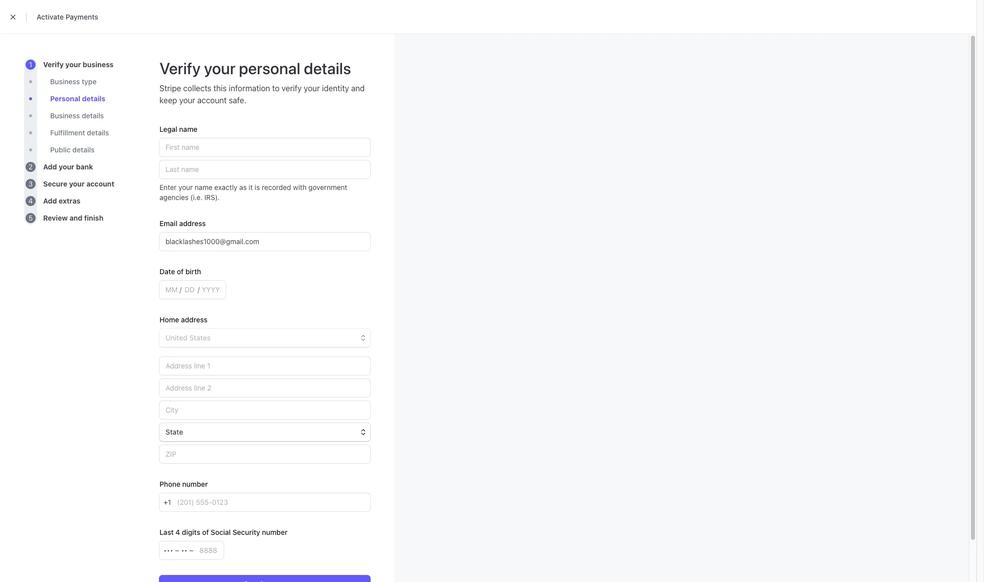 Task type: vqa. For each thing, say whether or not it's contained in the screenshot.
Business details link
yes



Task type: describe. For each thing, give the bounding box(es) containing it.
recorded
[[262, 183, 291, 192]]

Last name text field
[[160, 161, 370, 179]]

0 vertical spatial name
[[179, 125, 197, 133]]

fulfillment
[[50, 128, 85, 137]]

1 vertical spatial of
[[202, 528, 209, 537]]

verify for verify your personal details
[[160, 59, 201, 78]]

home address
[[160, 316, 208, 324]]

and inside review and finish link
[[70, 214, 82, 222]]

verify
[[282, 84, 302, 93]]

safe.
[[229, 96, 246, 105]]

stripe collects this information to verify your identity and keep your account safe.
[[160, 84, 365, 105]]

0 horizontal spatial of
[[177, 267, 184, 276]]

address for email address
[[179, 219, 206, 228]]

finish
[[84, 214, 103, 222]]

review and finish
[[43, 214, 103, 222]]

information
[[229, 84, 270, 93]]

••• – •• – button
[[160, 542, 193, 560]]

details up identity
[[304, 59, 351, 78]]

phone
[[160, 480, 180, 489]]

account inside stripe collects this information to verify your identity and keep your account safe.
[[197, 96, 227, 105]]

••• – •• –
[[164, 546, 193, 555]]

your right verify
[[304, 84, 320, 93]]

legal name
[[160, 125, 197, 133]]

your for verify your business
[[65, 60, 81, 69]]

stripe
[[160, 84, 181, 93]]

••
[[181, 546, 188, 555]]

5
[[28, 214, 33, 222]]

City text field
[[160, 401, 370, 419]]

collects
[[183, 84, 211, 93]]

Phone number telephone field
[[171, 494, 370, 512]]

Year text field
[[200, 281, 222, 299]]

1 horizontal spatial number
[[262, 528, 288, 537]]

1 / from the left
[[180, 285, 182, 294]]

verify your business link
[[43, 60, 114, 70]]

add your bank
[[43, 163, 93, 171]]

verify for verify your business
[[43, 60, 64, 69]]

Date of birth text field
[[164, 281, 180, 299]]

business for business type
[[50, 77, 80, 86]]

Address line 2 text field
[[160, 379, 370, 397]]

business details link
[[50, 111, 104, 121]]

exactly
[[214, 183, 237, 192]]

irs).
[[204, 193, 220, 202]]

keep
[[160, 96, 177, 105]]

home
[[160, 316, 179, 324]]

add your bank link
[[43, 162, 93, 172]]

add for add extras
[[43, 197, 57, 205]]

1 vertical spatial 4
[[176, 528, 180, 537]]

security
[[233, 528, 260, 537]]

details for business details
[[82, 111, 104, 120]]

2 / from the left
[[198, 285, 200, 294]]

address for home address
[[181, 316, 208, 324]]

public details link
[[50, 145, 95, 155]]

date of birth
[[160, 267, 201, 276]]

social
[[211, 528, 231, 537]]

+
[[164, 498, 168, 507]]

0 horizontal spatial 4
[[28, 197, 33, 205]]

Day text field
[[182, 281, 198, 299]]

digits
[[182, 528, 200, 537]]

ZIP text field
[[160, 445, 370, 464]]

date
[[160, 267, 175, 276]]

is
[[255, 183, 260, 192]]



Task type: locate. For each thing, give the bounding box(es) containing it.
extras
[[59, 197, 80, 205]]

1 horizontal spatial verify
[[160, 59, 201, 78]]

1 horizontal spatial /
[[198, 285, 200, 294]]

details up bank
[[72, 145, 95, 154]]

fulfillment details
[[50, 128, 109, 137]]

fulfillment details link
[[50, 128, 109, 138]]

1
[[29, 60, 32, 69], [168, 498, 171, 507]]

name right 'legal'
[[179, 125, 197, 133]]

details down business details link
[[87, 128, 109, 137]]

1 horizontal spatial 1
[[168, 498, 171, 507]]

Address line 1 text field
[[160, 357, 370, 375]]

0 horizontal spatial –
[[175, 546, 179, 555]]

0 horizontal spatial number
[[182, 480, 208, 489]]

1 horizontal spatial –
[[189, 546, 193, 555]]

type
[[82, 77, 97, 86]]

1 vertical spatial 1
[[168, 498, 171, 507]]

1 left verify your business
[[29, 60, 32, 69]]

name inside enter your name exactly as it is recorded with government agencies (i.e. irs).
[[195, 183, 213, 192]]

Last 4 digits of Social Security number telephone field
[[193, 542, 224, 560]]

1 horizontal spatial of
[[202, 528, 209, 537]]

/ down date of birth
[[180, 285, 182, 294]]

and left finish
[[70, 214, 82, 222]]

0 vertical spatial and
[[351, 84, 365, 93]]

this
[[214, 84, 227, 93]]

1 vertical spatial address
[[181, 316, 208, 324]]

address right email
[[179, 219, 206, 228]]

your up this
[[204, 59, 235, 78]]

government
[[308, 183, 347, 192]]

with
[[293, 183, 307, 192]]

address right home
[[181, 316, 208, 324]]

details for personal details
[[82, 94, 105, 103]]

personal details
[[50, 94, 105, 103]]

add
[[43, 163, 57, 171], [43, 197, 57, 205]]

business details
[[50, 111, 104, 120]]

add extras link
[[43, 196, 80, 206]]

and inside stripe collects this information to verify your identity and keep your account safe.
[[351, 84, 365, 93]]

activate payments
[[37, 13, 98, 21]]

0 vertical spatial of
[[177, 267, 184, 276]]

name up the (i.e.
[[195, 183, 213, 192]]

your for enter your name exactly as it is recorded with government agencies (i.e. irs).
[[179, 183, 193, 192]]

verify
[[160, 59, 201, 78], [43, 60, 64, 69]]

details for public details
[[72, 145, 95, 154]]

personal
[[50, 94, 80, 103]]

details up fulfillment details
[[82, 111, 104, 120]]

public
[[50, 145, 71, 154]]

enter
[[160, 183, 177, 192]]

verify up business type
[[43, 60, 64, 69]]

add down secure
[[43, 197, 57, 205]]

business
[[50, 77, 80, 86], [50, 111, 80, 120]]

0 vertical spatial add
[[43, 163, 57, 171]]

account down this
[[197, 96, 227, 105]]

last
[[160, 528, 174, 537]]

Email address email field
[[160, 233, 370, 251]]

to
[[272, 84, 280, 93]]

/ down birth
[[198, 285, 200, 294]]

your down collects
[[179, 96, 195, 105]]

details for fulfillment details
[[87, 128, 109, 137]]

3
[[28, 180, 33, 188]]

your inside enter your name exactly as it is recorded with government agencies (i.e. irs).
[[179, 183, 193, 192]]

2 – from the left
[[189, 546, 193, 555]]

personal
[[239, 59, 300, 78]]

add extras
[[43, 197, 80, 205]]

1 down phone
[[168, 498, 171, 507]]

0 vertical spatial address
[[179, 219, 206, 228]]

birth
[[185, 267, 201, 276]]

and right identity
[[351, 84, 365, 93]]

0 vertical spatial 4
[[28, 197, 33, 205]]

1 vertical spatial add
[[43, 197, 57, 205]]

0 horizontal spatial and
[[70, 214, 82, 222]]

of right date
[[177, 267, 184, 276]]

public details
[[50, 145, 95, 154]]

0 horizontal spatial 1
[[29, 60, 32, 69]]

0 horizontal spatial verify
[[43, 60, 64, 69]]

of
[[177, 267, 184, 276], [202, 528, 209, 537]]

verify up stripe
[[160, 59, 201, 78]]

–
[[175, 546, 179, 555], [189, 546, 193, 555]]

4 up 5 at top
[[28, 197, 33, 205]]

1 – from the left
[[175, 546, 179, 555]]

number right phone
[[182, 480, 208, 489]]

review
[[43, 214, 68, 222]]

your inside "verify your business" link
[[65, 60, 81, 69]]

2 add from the top
[[43, 197, 57, 205]]

1 horizontal spatial and
[[351, 84, 365, 93]]

0 vertical spatial business
[[50, 77, 80, 86]]

Legal name text field
[[160, 138, 370, 157]]

payments
[[66, 13, 98, 21]]

1 business from the top
[[50, 77, 80, 86]]

– right ••
[[189, 546, 193, 555]]

account down bank
[[86, 180, 114, 188]]

review and finish link
[[43, 213, 103, 223]]

business for business details
[[50, 111, 80, 120]]

+ 1
[[164, 498, 171, 507]]

activate
[[37, 13, 64, 21]]

0 vertical spatial 1
[[29, 60, 32, 69]]

0 vertical spatial number
[[182, 480, 208, 489]]

enter your name exactly as it is recorded with government agencies (i.e. irs).
[[160, 183, 347, 202]]

bank
[[76, 163, 93, 171]]

1 vertical spatial business
[[50, 111, 80, 120]]

your inside add your bank link
[[59, 163, 74, 171]]

4
[[28, 197, 33, 205], [176, 528, 180, 537]]

0 horizontal spatial /
[[180, 285, 182, 294]]

2 business from the top
[[50, 111, 80, 120]]

it
[[249, 183, 253, 192]]

•••
[[164, 546, 173, 555]]

your up extras
[[69, 180, 85, 188]]

your up business type
[[65, 60, 81, 69]]

your inside secure your account "link"
[[69, 180, 85, 188]]

your for verify your personal details
[[204, 59, 235, 78]]

verify your personal details
[[160, 59, 351, 78]]

business type
[[50, 77, 97, 86]]

phone number
[[160, 480, 208, 489]]

2
[[29, 163, 33, 171]]

business down personal
[[50, 111, 80, 120]]

1 vertical spatial account
[[86, 180, 114, 188]]

1 vertical spatial and
[[70, 214, 82, 222]]

secure
[[43, 180, 67, 188]]

account inside "link"
[[86, 180, 114, 188]]

0 horizontal spatial account
[[86, 180, 114, 188]]

1 vertical spatial name
[[195, 183, 213, 192]]

your up the (i.e.
[[179, 183, 193, 192]]

personal details link
[[50, 94, 105, 104]]

– left ••
[[175, 546, 179, 555]]

as
[[239, 183, 247, 192]]

email address
[[160, 219, 206, 228]]

0 vertical spatial account
[[197, 96, 227, 105]]

1 horizontal spatial account
[[197, 96, 227, 105]]

secure your account
[[43, 180, 114, 188]]

add for add your bank
[[43, 163, 57, 171]]

business up personal
[[50, 77, 80, 86]]

of right digits
[[202, 528, 209, 537]]

verify your business
[[43, 60, 114, 69]]

your down the public details link
[[59, 163, 74, 171]]

your for add your bank
[[59, 163, 74, 171]]

1 add from the top
[[43, 163, 57, 171]]

number right security
[[262, 528, 288, 537]]

number
[[182, 480, 208, 489], [262, 528, 288, 537]]

legal
[[160, 125, 177, 133]]

1 horizontal spatial 4
[[176, 528, 180, 537]]

email
[[160, 219, 177, 228]]

your for secure your account
[[69, 180, 85, 188]]

address
[[179, 219, 206, 228], [181, 316, 208, 324]]

and
[[351, 84, 365, 93], [70, 214, 82, 222]]

agencies
[[160, 193, 189, 202]]

identity
[[322, 84, 349, 93]]

details down the type
[[82, 94, 105, 103]]

name
[[179, 125, 197, 133], [195, 183, 213, 192]]

business type link
[[50, 77, 97, 87]]

1 vertical spatial number
[[262, 528, 288, 537]]

your
[[204, 59, 235, 78], [65, 60, 81, 69], [304, 84, 320, 93], [179, 96, 195, 105], [59, 163, 74, 171], [69, 180, 85, 188], [179, 183, 193, 192]]

add up secure
[[43, 163, 57, 171]]

secure your account link
[[43, 179, 114, 189]]

/
[[180, 285, 182, 294], [198, 285, 200, 294]]

account
[[197, 96, 227, 105], [86, 180, 114, 188]]

details
[[304, 59, 351, 78], [82, 94, 105, 103], [82, 111, 104, 120], [87, 128, 109, 137], [72, 145, 95, 154]]

last 4 digits of social security number
[[160, 528, 288, 537]]

4 right last
[[176, 528, 180, 537]]

(i.e.
[[190, 193, 203, 202]]

business
[[83, 60, 114, 69]]



